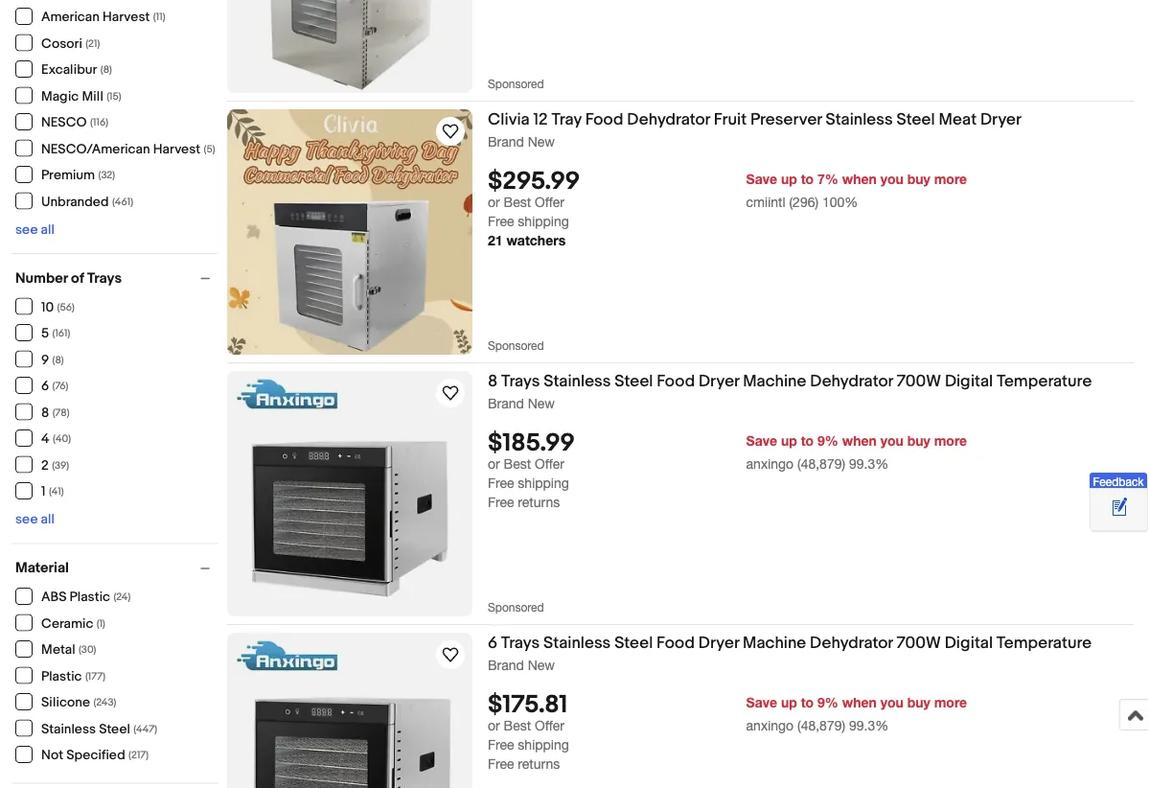 Task type: locate. For each thing, give the bounding box(es) containing it.
save up cmiintl
[[747, 171, 778, 187]]

1 vertical spatial see all
[[15, 512, 55, 528]]

or for $295.99
[[488, 194, 500, 210]]

new
[[528, 133, 555, 149], [528, 395, 555, 411], [528, 657, 555, 673]]

cmiintl (296) 100% free shipping 21 watchers
[[488, 194, 858, 249]]

2 save from the top
[[747, 433, 778, 448]]

1 horizontal spatial (8)
[[100, 64, 112, 76]]

(15)
[[107, 90, 121, 103]]

3 you from the top
[[881, 694, 904, 710]]

1 vertical spatial buy
[[908, 433, 931, 448]]

0 vertical spatial new
[[528, 133, 555, 149]]

0 vertical spatial 99.3%
[[849, 456, 889, 472]]

0 vertical spatial see all
[[15, 221, 55, 238]]

when for $185.99
[[843, 433, 877, 448]]

700w inside 6 trays stainless steel food dryer machine dehydrator 700w digital temperature brand new
[[897, 633, 941, 653]]

harvest left (5) at top
[[153, 141, 201, 157]]

number of trays button
[[15, 269, 219, 287]]

1 you from the top
[[881, 171, 904, 187]]

see all button
[[15, 221, 55, 238], [15, 512, 55, 528]]

(48,879) down 8 trays stainless steel food dryer machine dehydrator 700w digital temperature brand new
[[798, 456, 846, 472]]

1 vertical spatial you
[[881, 433, 904, 448]]

dehydrator inside 6 trays stainless steel food dryer machine dehydrator 700w digital temperature brand new
[[810, 633, 893, 653]]

1 vertical spatial trays
[[501, 371, 540, 391]]

to down 8 trays stainless steel food dryer machine dehydrator 700w digital temperature brand new
[[801, 433, 814, 448]]

see all button down 1
[[15, 512, 55, 528]]

2 see from the top
[[15, 512, 38, 528]]

trays up $185.99
[[501, 371, 540, 391]]

new down 12
[[528, 133, 555, 149]]

stainless up $185.99
[[544, 371, 611, 391]]

1 vertical spatial dehydrator
[[810, 371, 893, 391]]

free for $295.99
[[488, 214, 514, 229]]

1 digital from the top
[[945, 371, 994, 391]]

0 vertical spatial more
[[935, 171, 968, 187]]

all down unbranded
[[41, 221, 55, 238]]

see all for unbranded
[[15, 221, 55, 238]]

0 vertical spatial 9%
[[818, 433, 839, 448]]

1 vertical spatial digital
[[945, 633, 993, 653]]

when
[[843, 171, 877, 187], [843, 433, 877, 448], [843, 694, 877, 710]]

6 right the watch 6 trays stainless steel food dryer machine dehydrator 700w digital temperature image
[[488, 633, 498, 653]]

1 vertical spatial harvest
[[153, 141, 201, 157]]

save down 6 trays stainless steel food dryer machine dehydrator 700w digital temperature brand new
[[747, 694, 778, 710]]

harvest
[[103, 9, 150, 25], [153, 141, 201, 157]]

number of trays
[[15, 269, 122, 287]]

nesco
[[41, 115, 87, 131]]

digital inside 6 trays stainless steel food dryer machine dehydrator 700w digital temperature brand new
[[945, 633, 993, 653]]

2 anxingo (48,879) 99.3% free shipping free returns from the top
[[488, 718, 889, 772]]

save inside save up to 7% when you buy more or best offer
[[747, 171, 778, 187]]

(21)
[[85, 37, 100, 50]]

2 9% from the top
[[818, 694, 839, 710]]

or inside save up to 7% when you buy more or best offer
[[488, 194, 500, 210]]

anxingo for $175.81
[[747, 718, 794, 734]]

clivia 12 tray food dehydrator fruit preserver stainless steel meat dryer image
[[227, 109, 473, 355]]

to left '7%'
[[801, 171, 814, 187]]

1 see from the top
[[15, 221, 38, 238]]

0 horizontal spatial 6
[[41, 378, 49, 395]]

food inside 6 trays stainless steel food dryer machine dehydrator 700w digital temperature brand new
[[657, 633, 695, 653]]

you inside save up to 7% when you buy more or best offer
[[881, 171, 904, 187]]

0 vertical spatial offer
[[535, 194, 565, 210]]

returns
[[518, 494, 560, 510], [518, 756, 560, 772]]

1 vertical spatial all
[[41, 512, 55, 528]]

2 vertical spatial dryer
[[699, 633, 739, 653]]

2 vertical spatial dehydrator
[[810, 633, 893, 653]]

food for $185.99
[[657, 371, 695, 391]]

6 left (76)
[[41, 378, 49, 395]]

stainless
[[826, 109, 893, 129], [544, 371, 611, 391], [544, 633, 611, 653], [41, 721, 96, 737]]

steel inside clivia 12 tray food dehydrator fruit preserver stainless steel meat dryer brand new
[[897, 109, 935, 129]]

100%
[[823, 194, 858, 210]]

3 or from the top
[[488, 718, 500, 734]]

up inside save up to 7% when you buy more or best offer
[[781, 171, 798, 187]]

1 save up to 9% when you buy more or best offer from the top
[[488, 433, 968, 472]]

shipping down $185.99
[[518, 475, 569, 491]]

4 (40)
[[41, 431, 71, 447]]

buy for $175.81
[[908, 694, 931, 710]]

0 vertical spatial see
[[15, 221, 38, 238]]

2 offer from the top
[[535, 456, 565, 472]]

1 vertical spatial see all button
[[15, 512, 55, 528]]

dehydrator
[[627, 109, 710, 129], [810, 371, 893, 391], [810, 633, 893, 653]]

stainless up '7%'
[[826, 109, 893, 129]]

1 when from the top
[[843, 171, 877, 187]]

see
[[15, 221, 38, 238], [15, 512, 38, 528]]

0 vertical spatial best
[[504, 194, 531, 210]]

2 see all button from the top
[[15, 512, 55, 528]]

1 vertical spatial (8)
[[52, 354, 64, 366]]

8
[[488, 371, 498, 391], [41, 405, 49, 421]]

0 horizontal spatial harvest
[[103, 9, 150, 25]]

0 vertical spatial 700w
[[897, 371, 942, 391]]

stainless down silicone
[[41, 721, 96, 737]]

2 vertical spatial you
[[881, 694, 904, 710]]

2 or from the top
[[488, 456, 500, 472]]

1 horizontal spatial harvest
[[153, 141, 201, 157]]

new inside clivia 12 tray food dehydrator fruit preserver stainless steel meat dryer brand new
[[528, 133, 555, 149]]

2 vertical spatial save
[[747, 694, 778, 710]]

4 free from the top
[[488, 737, 514, 753]]

1 vertical spatial 6
[[488, 633, 498, 653]]

food inside 8 trays stainless steel food dryer machine dehydrator 700w digital temperature brand new
[[657, 371, 695, 391]]

1 new from the top
[[528, 133, 555, 149]]

1 vertical spatial when
[[843, 433, 877, 448]]

0 horizontal spatial 8
[[41, 405, 49, 421]]

4
[[41, 431, 50, 447]]

3 more from the top
[[935, 694, 968, 710]]

1 vertical spatial more
[[935, 433, 968, 448]]

dryer inside clivia 12 tray food dehydrator fruit preserver stainless steel meat dryer brand new
[[981, 109, 1022, 129]]

new inside 8 trays stainless steel food dryer machine dehydrator 700w digital temperature brand new
[[528, 395, 555, 411]]

0 vertical spatial (8)
[[100, 64, 112, 76]]

1 anxingo from the top
[[747, 456, 794, 472]]

3 save from the top
[[747, 694, 778, 710]]

1 see all button from the top
[[15, 221, 55, 238]]

1 vertical spatial anxingo
[[747, 718, 794, 734]]

plastic up (1) on the bottom left of the page
[[70, 589, 110, 605]]

1 vertical spatial food
[[657, 371, 695, 391]]

save up to 9% when you buy more or best offer down 6 trays stainless steel food dryer machine dehydrator 700w digital temperature brand new
[[488, 694, 968, 734]]

8 trays stainless steel food dryer machine dehydrator 700w digital temperature heading
[[488, 371, 1092, 391]]

0 vertical spatial dehydrator
[[627, 109, 710, 129]]

trays right of
[[87, 269, 122, 287]]

see up number
[[15, 221, 38, 238]]

when for $295.99
[[843, 171, 877, 187]]

0 vertical spatial to
[[801, 171, 814, 187]]

9% for $175.81
[[818, 694, 839, 710]]

anxingo for $185.99
[[747, 456, 794, 472]]

700w inside 8 trays stainless steel food dryer machine dehydrator 700w digital temperature brand new
[[897, 371, 942, 391]]

2 (48,879) from the top
[[798, 718, 846, 734]]

free for $185.99
[[488, 475, 514, 491]]

2 vertical spatial to
[[801, 694, 814, 710]]

1 vertical spatial dryer
[[699, 371, 740, 391]]

3 brand from the top
[[488, 657, 524, 673]]

20 tray food dehydrator stainless steel meat fruit vegetable jerky dryer machine image
[[227, 0, 473, 93]]

6 trays stainless steel food dryer machine dehydrator 700w digital temperature image
[[227, 633, 473, 788]]

more inside save up to 7% when you buy more or best offer
[[935, 171, 968, 187]]

shipping up watchers
[[518, 214, 569, 229]]

dryer for $185.99
[[699, 371, 740, 391]]

2 anxingo from the top
[[747, 718, 794, 734]]

food
[[585, 109, 624, 129], [657, 371, 695, 391], [657, 633, 695, 653]]

(8) right 9
[[52, 354, 64, 366]]

1 horizontal spatial 8
[[488, 371, 498, 391]]

see all button for 1
[[15, 512, 55, 528]]

9% down 8 trays stainless steel food dryer machine dehydrator 700w digital temperature link
[[818, 433, 839, 448]]

2 shipping from the top
[[518, 475, 569, 491]]

save up to 9% when you buy more or best offer for $185.99
[[488, 433, 968, 472]]

1 vertical spatial temperature
[[997, 633, 1092, 653]]

to for $175.81
[[801, 694, 814, 710]]

0 vertical spatial all
[[41, 221, 55, 238]]

0 vertical spatial see all button
[[15, 221, 55, 238]]

or for $185.99
[[488, 456, 500, 472]]

0 vertical spatial dryer
[[981, 109, 1022, 129]]

1 anxingo (48,879) 99.3% free shipping free returns from the top
[[488, 456, 889, 510]]

8 trays stainless steel food dryer machine dehydrator 700w digital temperature image
[[227, 371, 473, 616]]

1 all from the top
[[41, 221, 55, 238]]

up up (296)
[[781, 171, 798, 187]]

2 700w from the top
[[897, 633, 941, 653]]

2 vertical spatial food
[[657, 633, 695, 653]]

(8)
[[100, 64, 112, 76], [52, 354, 64, 366]]

1 vertical spatial save up to 9% when you buy more or best offer
[[488, 694, 968, 734]]

2 vertical spatial trays
[[501, 633, 540, 653]]

3 up from the top
[[781, 694, 798, 710]]

temperature inside 6 trays stainless steel food dryer machine dehydrator 700w digital temperature brand new
[[997, 633, 1092, 653]]

machine inside 8 trays stainless steel food dryer machine dehydrator 700w digital temperature brand new
[[743, 371, 807, 391]]

2 machine from the top
[[743, 633, 807, 653]]

0 vertical spatial when
[[843, 171, 877, 187]]

2 vertical spatial best
[[504, 718, 531, 734]]

2 vertical spatial offer
[[535, 718, 565, 734]]

shipping
[[518, 214, 569, 229], [518, 475, 569, 491], [518, 737, 569, 753]]

1 vertical spatial returns
[[518, 756, 560, 772]]

1 offer from the top
[[535, 194, 565, 210]]

1 shipping from the top
[[518, 214, 569, 229]]

1 see all from the top
[[15, 221, 55, 238]]

2 vertical spatial when
[[843, 694, 877, 710]]

2 see all from the top
[[15, 512, 55, 528]]

1 vertical spatial machine
[[743, 633, 807, 653]]

1 vertical spatial 9%
[[818, 694, 839, 710]]

(8) inside "9 (8)"
[[52, 354, 64, 366]]

trays inside 8 trays stainless steel food dryer machine dehydrator 700w digital temperature brand new
[[501, 371, 540, 391]]

(48,879) for $175.81
[[798, 718, 846, 734]]

2 vertical spatial buy
[[908, 694, 931, 710]]

to down 6 trays stainless steel food dryer machine dehydrator 700w digital temperature brand new
[[801, 694, 814, 710]]

plastic down the metal
[[41, 668, 82, 685]]

(76)
[[52, 380, 68, 393]]

save up to 9% when you buy more or best offer
[[488, 433, 968, 472], [488, 694, 968, 734]]

dryer inside 8 trays stainless steel food dryer machine dehydrator 700w digital temperature brand new
[[699, 371, 740, 391]]

1 vertical spatial see
[[15, 512, 38, 528]]

1 vertical spatial or
[[488, 456, 500, 472]]

you
[[881, 171, 904, 187], [881, 433, 904, 448], [881, 694, 904, 710]]

0 vertical spatial you
[[881, 171, 904, 187]]

plastic
[[70, 589, 110, 605], [41, 668, 82, 685]]

buy inside save up to 7% when you buy more or best offer
[[908, 171, 931, 187]]

2 vertical spatial more
[[935, 694, 968, 710]]

trays up "$175.81"
[[501, 633, 540, 653]]

(116)
[[90, 116, 108, 129]]

brand up $185.99
[[488, 395, 524, 411]]

700w
[[897, 371, 942, 391], [897, 633, 941, 653]]

1 vertical spatial new
[[528, 395, 555, 411]]

anxingo down 8 trays stainless steel food dryer machine dehydrator 700w digital temperature brand new
[[747, 456, 794, 472]]

1 9% from the top
[[818, 433, 839, 448]]

shipping down "$175.81"
[[518, 737, 569, 753]]

1 machine from the top
[[743, 371, 807, 391]]

3 new from the top
[[528, 657, 555, 673]]

2 digital from the top
[[945, 633, 993, 653]]

1 vertical spatial 99.3%
[[849, 718, 889, 734]]

brand up "$175.81"
[[488, 657, 524, 673]]

new up $185.99
[[528, 395, 555, 411]]

(48,879)
[[798, 456, 846, 472], [798, 718, 846, 734]]

0 vertical spatial food
[[585, 109, 624, 129]]

3 offer from the top
[[535, 718, 565, 734]]

0 vertical spatial up
[[781, 171, 798, 187]]

6 trays stainless steel food dryer machine dehydrator 700w digital temperature heading
[[488, 633, 1092, 653]]

2 you from the top
[[881, 433, 904, 448]]

shipping inside cmiintl (296) 100% free shipping 21 watchers
[[518, 214, 569, 229]]

1 buy from the top
[[908, 171, 931, 187]]

dehydrator inside 8 trays stainless steel food dryer machine dehydrator 700w digital temperature brand new
[[810, 371, 893, 391]]

0 horizontal spatial (8)
[[52, 354, 64, 366]]

0 vertical spatial harvest
[[103, 9, 150, 25]]

trays inside 6 trays stainless steel food dryer machine dehydrator 700w digital temperature brand new
[[501, 633, 540, 653]]

0 vertical spatial 6
[[41, 378, 49, 395]]

3 shipping from the top
[[518, 737, 569, 753]]

when down 8 trays stainless steel food dryer machine dehydrator 700w digital temperature link
[[843, 433, 877, 448]]

free inside cmiintl (296) 100% free shipping 21 watchers
[[488, 214, 514, 229]]

shipping for $175.81
[[518, 737, 569, 753]]

2 brand from the top
[[488, 395, 524, 411]]

see all button down unbranded
[[15, 221, 55, 238]]

1 up from the top
[[781, 171, 798, 187]]

1 save from the top
[[747, 171, 778, 187]]

nesco/american
[[41, 141, 150, 157]]

6 for trays
[[488, 633, 498, 653]]

save up to 9% when you buy more or best offer down 8 trays stainless steel food dryer machine dehydrator 700w digital temperature brand new
[[488, 433, 968, 472]]

anxingo
[[747, 456, 794, 472], [747, 718, 794, 734]]

up down 6 trays stainless steel food dryer machine dehydrator 700w digital temperature brand new
[[781, 694, 798, 710]]

buy
[[908, 171, 931, 187], [908, 433, 931, 448], [908, 694, 931, 710]]

9 (8)
[[41, 352, 64, 368]]

offer inside save up to 7% when you buy more or best offer
[[535, 194, 565, 210]]

temperature
[[997, 371, 1092, 391], [997, 633, 1092, 653]]

new inside 6 trays stainless steel food dryer machine dehydrator 700w digital temperature brand new
[[528, 657, 555, 673]]

dryer inside 6 trays stainless steel food dryer machine dehydrator 700w digital temperature brand new
[[699, 633, 739, 653]]

6 inside 6 trays stainless steel food dryer machine dehydrator 700w digital temperature brand new
[[488, 633, 498, 653]]

8 left (78)
[[41, 405, 49, 421]]

you for $185.99
[[881, 433, 904, 448]]

1 vertical spatial brand
[[488, 395, 524, 411]]

0 vertical spatial anxingo (48,879) 99.3% free shipping free returns
[[488, 456, 889, 510]]

see all for 1
[[15, 512, 55, 528]]

see all down 1
[[15, 512, 55, 528]]

when up 100%
[[843, 171, 877, 187]]

digital inside 8 trays stainless steel food dryer machine dehydrator 700w digital temperature brand new
[[945, 371, 994, 391]]

1 more from the top
[[935, 171, 968, 187]]

returns for $185.99
[[518, 494, 560, 510]]

1 or from the top
[[488, 194, 500, 210]]

returns down "$175.81"
[[518, 756, 560, 772]]

1 vertical spatial (48,879)
[[798, 718, 846, 734]]

watch 8 trays stainless steel food dryer machine dehydrator 700w digital temperature image
[[439, 382, 462, 405]]

2 vertical spatial new
[[528, 657, 555, 673]]

american
[[41, 9, 100, 25]]

see up material
[[15, 512, 38, 528]]

excalibur (8)
[[41, 62, 112, 78]]

1 700w from the top
[[897, 371, 942, 391]]

not
[[41, 747, 63, 764]]

3 buy from the top
[[908, 694, 931, 710]]

up
[[781, 171, 798, 187], [781, 433, 798, 448], [781, 694, 798, 710]]

best for $295.99
[[504, 194, 531, 210]]

digital for $175.81
[[945, 633, 993, 653]]

brand inside 8 trays stainless steel food dryer machine dehydrator 700w digital temperature brand new
[[488, 395, 524, 411]]

(8) inside the excalibur (8)
[[100, 64, 112, 76]]

2 more from the top
[[935, 433, 968, 448]]

steel
[[897, 109, 935, 129], [615, 371, 653, 391], [615, 633, 653, 653], [99, 721, 130, 737]]

feedback
[[1093, 475, 1144, 488]]

all down 1
[[41, 512, 55, 528]]

trays for $175.81
[[501, 633, 540, 653]]

when inside save up to 7% when you buy more or best offer
[[843, 171, 877, 187]]

1 best from the top
[[504, 194, 531, 210]]

returns down $185.99
[[518, 494, 560, 510]]

1 vertical spatial up
[[781, 433, 798, 448]]

10
[[41, 299, 54, 315]]

1 vertical spatial save
[[747, 433, 778, 448]]

3 to from the top
[[801, 694, 814, 710]]

watch clivia 12 tray food dehydrator fruit preserver stainless steel meat dryer image
[[439, 120, 462, 143]]

0 vertical spatial machine
[[743, 371, 807, 391]]

machine inside 6 trays stainless steel food dryer machine dehydrator 700w digital temperature brand new
[[743, 633, 807, 653]]

(8) for excalibur
[[100, 64, 112, 76]]

digital
[[945, 371, 994, 391], [945, 633, 993, 653]]

1 vertical spatial anxingo (48,879) 99.3% free shipping free returns
[[488, 718, 889, 772]]

1 (41)
[[41, 484, 64, 500]]

save down 8 trays stainless steel food dryer machine dehydrator 700w digital temperature brand new
[[747, 433, 778, 448]]

0 vertical spatial brand
[[488, 133, 524, 149]]

1 99.3% from the top
[[849, 456, 889, 472]]

harvest left (11)
[[103, 9, 150, 25]]

see all down unbranded
[[15, 221, 55, 238]]

9% down 6 trays stainless steel food dryer machine dehydrator 700w digital temperature link
[[818, 694, 839, 710]]

up down 8 trays stainless steel food dryer machine dehydrator 700w digital temperature brand new
[[781, 433, 798, 448]]

0 vertical spatial save
[[747, 171, 778, 187]]

clivia 12 tray food dehydrator fruit preserver stainless steel meat dryer heading
[[488, 109, 1022, 129]]

1 horizontal spatial 6
[[488, 633, 498, 653]]

save for $295.99
[[747, 171, 778, 187]]

when down 6 trays stainless steel food dryer machine dehydrator 700w digital temperature link
[[843, 694, 877, 710]]

when for $175.81
[[843, 694, 877, 710]]

best inside save up to 7% when you buy more or best offer
[[504, 194, 531, 210]]

brand inside clivia 12 tray food dehydrator fruit preserver stainless steel meat dryer brand new
[[488, 133, 524, 149]]

plastic (177)
[[41, 668, 105, 685]]

0 vertical spatial save up to 9% when you buy more or best offer
[[488, 433, 968, 472]]

2 vertical spatial shipping
[[518, 737, 569, 753]]

0 vertical spatial returns
[[518, 494, 560, 510]]

up for $175.81
[[781, 694, 798, 710]]

1 vertical spatial to
[[801, 433, 814, 448]]

anxingo down 6 trays stainless steel food dryer machine dehydrator 700w digital temperature brand new
[[747, 718, 794, 734]]

brand inside 6 trays stainless steel food dryer machine dehydrator 700w digital temperature brand new
[[488, 657, 524, 673]]

0 vertical spatial 8
[[488, 371, 498, 391]]

1 vertical spatial shipping
[[518, 475, 569, 491]]

2 free from the top
[[488, 475, 514, 491]]

1 brand from the top
[[488, 133, 524, 149]]

2 save up to 9% when you buy more or best offer from the top
[[488, 694, 968, 734]]

see all button for unbranded
[[15, 221, 55, 238]]

2 buy from the top
[[908, 433, 931, 448]]

1 to from the top
[[801, 171, 814, 187]]

brand for $295.99
[[488, 133, 524, 149]]

1 vertical spatial 8
[[41, 405, 49, 421]]

mill
[[82, 88, 103, 105]]

1 vertical spatial offer
[[535, 456, 565, 472]]

best
[[504, 194, 531, 210], [504, 456, 531, 472], [504, 718, 531, 734]]

99.3%
[[849, 456, 889, 472], [849, 718, 889, 734]]

brand down clivia
[[488, 133, 524, 149]]

1 vertical spatial best
[[504, 456, 531, 472]]

1 returns from the top
[[518, 494, 560, 510]]

machine for $185.99
[[743, 371, 807, 391]]

2 returns from the top
[[518, 756, 560, 772]]

(243)
[[93, 697, 116, 709]]

1 vertical spatial plastic
[[41, 668, 82, 685]]

6
[[41, 378, 49, 395], [488, 633, 498, 653]]

offer
[[535, 194, 565, 210], [535, 456, 565, 472], [535, 718, 565, 734]]

stainless steel (447)
[[41, 721, 157, 737]]

2 all from the top
[[41, 512, 55, 528]]

2 vertical spatial up
[[781, 694, 798, 710]]

8 inside 8 trays stainless steel food dryer machine dehydrator 700w digital temperature brand new
[[488, 371, 498, 391]]

new for $295.99
[[528, 133, 555, 149]]

food for $175.81
[[657, 633, 695, 653]]

0 vertical spatial buy
[[908, 171, 931, 187]]

(8) up the (15)
[[100, 64, 112, 76]]

8 right watch 8 trays stainless steel food dryer machine dehydrator 700w digital temperature image
[[488, 371, 498, 391]]

0 vertical spatial digital
[[945, 371, 994, 391]]

1 vertical spatial 700w
[[897, 633, 941, 653]]

more for $295.99
[[935, 171, 968, 187]]

dryer for $175.81
[[699, 633, 739, 653]]

temperature inside 8 trays stainless steel food dryer machine dehydrator 700w digital temperature brand new
[[997, 371, 1092, 391]]

0 vertical spatial or
[[488, 194, 500, 210]]

1 free from the top
[[488, 214, 514, 229]]

dehydrator inside clivia 12 tray food dehydrator fruit preserver stainless steel meat dryer brand new
[[627, 109, 710, 129]]

2 when from the top
[[843, 433, 877, 448]]

2 to from the top
[[801, 433, 814, 448]]

0 vertical spatial shipping
[[518, 214, 569, 229]]

harvest for nesco/american harvest
[[153, 141, 201, 157]]

2 up from the top
[[781, 433, 798, 448]]

new up "$175.81"
[[528, 657, 555, 673]]

up for $185.99
[[781, 433, 798, 448]]

2 99.3% from the top
[[849, 718, 889, 734]]

1 (48,879) from the top
[[798, 456, 846, 472]]

2 best from the top
[[504, 456, 531, 472]]

2 vertical spatial or
[[488, 718, 500, 734]]

2 new from the top
[[528, 395, 555, 411]]

0 vertical spatial (48,879)
[[798, 456, 846, 472]]

save
[[747, 171, 778, 187], [747, 433, 778, 448], [747, 694, 778, 710]]

0 vertical spatial temperature
[[997, 371, 1092, 391]]

meat
[[939, 109, 977, 129]]

anxingo (48,879) 99.3% free shipping free returns for $185.99
[[488, 456, 889, 510]]

3 best from the top
[[504, 718, 531, 734]]

9
[[41, 352, 49, 368]]

to inside save up to 7% when you buy more or best offer
[[801, 171, 814, 187]]

temperature for $185.99
[[997, 371, 1092, 391]]

to
[[801, 171, 814, 187], [801, 433, 814, 448], [801, 694, 814, 710]]

new for $185.99
[[528, 395, 555, 411]]

3 when from the top
[[843, 694, 877, 710]]

0 vertical spatial anxingo
[[747, 456, 794, 472]]

shipping for $295.99
[[518, 214, 569, 229]]

stainless up "$175.81"
[[544, 633, 611, 653]]

more
[[935, 171, 968, 187], [935, 433, 968, 448], [935, 694, 968, 710]]

2 vertical spatial brand
[[488, 657, 524, 673]]

(48,879) down 6 trays stainless steel food dryer machine dehydrator 700w digital temperature brand new
[[798, 718, 846, 734]]

1
[[41, 484, 46, 500]]



Task type: vqa. For each thing, say whether or not it's contained in the screenshot.
the sanrio
no



Task type: describe. For each thing, give the bounding box(es) containing it.
anxingo (48,879) 99.3% free shipping free returns for $175.81
[[488, 718, 889, 772]]

5 free from the top
[[488, 756, 514, 772]]

tray
[[552, 109, 582, 129]]

best for $185.99
[[504, 456, 531, 472]]

9% for $185.99
[[818, 433, 839, 448]]

(32)
[[98, 169, 115, 182]]

dehydrator for $175.81
[[810, 633, 893, 653]]

(296)
[[790, 194, 819, 210]]

to for $185.99
[[801, 433, 814, 448]]

offer for $185.99
[[535, 456, 565, 472]]

8 trays stainless steel food dryer machine dehydrator 700w digital temperature brand new
[[488, 371, 1092, 411]]

specified
[[66, 747, 125, 764]]

7%
[[818, 171, 839, 187]]

offer for $175.81
[[535, 718, 565, 734]]

700w for $175.81
[[897, 633, 941, 653]]

(1)
[[97, 617, 105, 630]]

brand for $175.81
[[488, 657, 524, 673]]

(30)
[[79, 644, 96, 656]]

free for $175.81
[[488, 737, 514, 753]]

new for $175.81
[[528, 657, 555, 673]]

premium
[[41, 167, 95, 184]]

more for $175.81
[[935, 694, 968, 710]]

(5)
[[204, 143, 215, 155]]

buy for $185.99
[[908, 433, 931, 448]]

0 vertical spatial plastic
[[70, 589, 110, 605]]

cosori (21)
[[41, 35, 100, 52]]

american harvest (11)
[[41, 9, 166, 25]]

shipping for $185.99
[[518, 475, 569, 491]]

cmiintl
[[747, 194, 786, 210]]

stainless inside 6 trays stainless steel food dryer machine dehydrator 700w digital temperature brand new
[[544, 633, 611, 653]]

5
[[41, 326, 49, 342]]

(461)
[[112, 196, 133, 208]]

$295.99
[[488, 167, 580, 197]]

digital for $185.99
[[945, 371, 994, 391]]

metal (30)
[[41, 642, 96, 658]]

99.3% for $175.81
[[849, 718, 889, 734]]

silicone
[[41, 695, 90, 711]]

steel inside 6 trays stainless steel food dryer machine dehydrator 700w digital temperature brand new
[[615, 633, 653, 653]]

(24)
[[114, 591, 131, 604]]

8 for trays
[[488, 371, 498, 391]]

abs plastic (24)
[[41, 589, 131, 605]]

(217)
[[129, 749, 149, 762]]

temperature for $175.81
[[997, 633, 1092, 653]]

8 trays stainless steel food dryer machine dehydrator 700w digital temperature link
[[488, 371, 1134, 395]]

clivia 12 tray food dehydrator fruit preserver stainless steel meat dryer link
[[488, 109, 1134, 133]]

abs
[[41, 589, 67, 605]]

premium (32)
[[41, 167, 115, 184]]

$185.99
[[488, 429, 575, 458]]

(78)
[[52, 407, 69, 419]]

5 (161)
[[41, 326, 70, 342]]

ceramic
[[41, 616, 93, 632]]

steel inside 8 trays stainless steel food dryer machine dehydrator 700w digital temperature brand new
[[615, 371, 653, 391]]

8 for (78)
[[41, 405, 49, 421]]

0 vertical spatial trays
[[87, 269, 122, 287]]

save up to 7% when you buy more or best offer
[[488, 171, 968, 210]]

clivia 12 tray food dehydrator fruit preserver stainless steel meat dryer brand new
[[488, 109, 1022, 149]]

(41)
[[49, 486, 64, 498]]

dehydrator for $185.99
[[810, 371, 893, 391]]

watch 6 trays stainless steel food dryer machine dehydrator 700w digital temperature image
[[439, 643, 462, 666]]

save up to 9% when you buy more or best offer for $175.81
[[488, 694, 968, 734]]

6 (76)
[[41, 378, 68, 395]]

2 (39)
[[41, 457, 69, 474]]

nesco (116)
[[41, 115, 108, 131]]

number
[[15, 269, 68, 287]]

(39)
[[52, 459, 69, 472]]

700w for $185.99
[[897, 371, 942, 391]]

clivia
[[488, 109, 530, 129]]

not specified (217)
[[41, 747, 149, 764]]

of
[[71, 269, 84, 287]]

$175.81
[[488, 691, 568, 720]]

returns for $175.81
[[518, 756, 560, 772]]

(48,879) for $185.99
[[798, 456, 846, 472]]

2
[[41, 457, 49, 474]]

you for $175.81
[[881, 694, 904, 710]]

material
[[15, 559, 69, 577]]

stainless inside clivia 12 tray food dehydrator fruit preserver stainless steel meat dryer brand new
[[826, 109, 893, 129]]

excalibur
[[41, 62, 97, 78]]

you for $295.99
[[881, 171, 904, 187]]

(8) for 9
[[52, 354, 64, 366]]

metal
[[41, 642, 75, 658]]

nesco/american harvest (5)
[[41, 141, 215, 157]]

stainless inside 8 trays stainless steel food dryer machine dehydrator 700w digital temperature brand new
[[544, 371, 611, 391]]

harvest for american harvest
[[103, 9, 150, 25]]

machine for $175.81
[[743, 633, 807, 653]]

preserver
[[751, 109, 822, 129]]

6 trays stainless steel food dryer machine dehydrator 700w digital temperature link
[[488, 633, 1134, 656]]

(177)
[[85, 670, 105, 683]]

cosori
[[41, 35, 82, 52]]

silicone (243)
[[41, 695, 116, 711]]

(56)
[[57, 301, 75, 314]]

watchers
[[507, 233, 566, 249]]

6 trays stainless steel food dryer machine dehydrator 700w digital temperature brand new
[[488, 633, 1092, 673]]

trays for $185.99
[[501, 371, 540, 391]]

save for $175.81
[[747, 694, 778, 710]]

ceramic (1)
[[41, 616, 105, 632]]

fruit
[[714, 109, 747, 129]]

unbranded
[[41, 194, 109, 210]]

8 (78)
[[41, 405, 69, 421]]

offer for $295.99
[[535, 194, 565, 210]]

21
[[488, 233, 503, 249]]

food inside clivia 12 tray food dehydrator fruit preserver stainless steel meat dryer brand new
[[585, 109, 624, 129]]

brand for $185.99
[[488, 395, 524, 411]]

10 (56)
[[41, 299, 75, 315]]

more for $185.99
[[935, 433, 968, 448]]

best for $175.81
[[504, 718, 531, 734]]

see for unbranded
[[15, 221, 38, 238]]

to for $295.99
[[801, 171, 814, 187]]

unbranded (461)
[[41, 194, 133, 210]]

all for unbranded
[[41, 221, 55, 238]]

6 for (76)
[[41, 378, 49, 395]]

buy for $295.99
[[908, 171, 931, 187]]

(161)
[[52, 327, 70, 340]]

all for 1
[[41, 512, 55, 528]]

12
[[534, 109, 548, 129]]

(447)
[[133, 723, 157, 735]]

(40)
[[53, 433, 71, 445]]

up for $295.99
[[781, 171, 798, 187]]

99.3% for $185.99
[[849, 456, 889, 472]]

magic mill (15)
[[41, 88, 121, 105]]

material button
[[15, 559, 219, 577]]

or for $175.81
[[488, 718, 500, 734]]

magic
[[41, 88, 79, 105]]

3 free from the top
[[488, 494, 514, 510]]

(11)
[[153, 11, 166, 23]]

see for 1
[[15, 512, 38, 528]]

save for $185.99
[[747, 433, 778, 448]]



